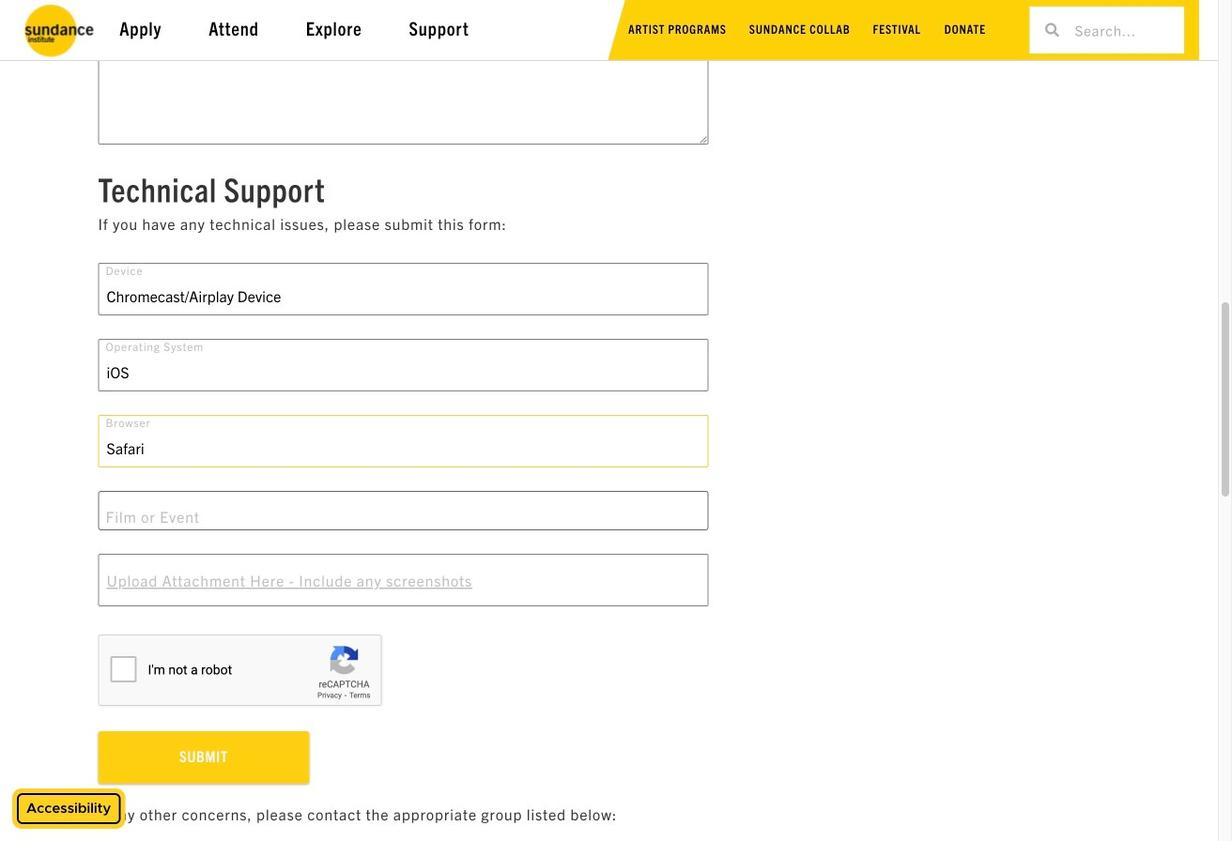 Task type: vqa. For each thing, say whether or not it's contained in the screenshot.
"text box"
yes



Task type: locate. For each thing, give the bounding box(es) containing it.
Please give us a detailed description of your issue *, including any film or event name,* so that we can better assist you. text field
[[98, 4, 709, 145]]

None submit
[[98, 732, 309, 784]]

None search field
[[1030, 7, 1184, 54]]

None text field
[[98, 491, 709, 531]]



Task type: describe. For each thing, give the bounding box(es) containing it.
search image
[[1045, 23, 1059, 37]]

Search... search field
[[1059, 7, 1184, 54]]

sundance institute image
[[22, 2, 97, 58]]



